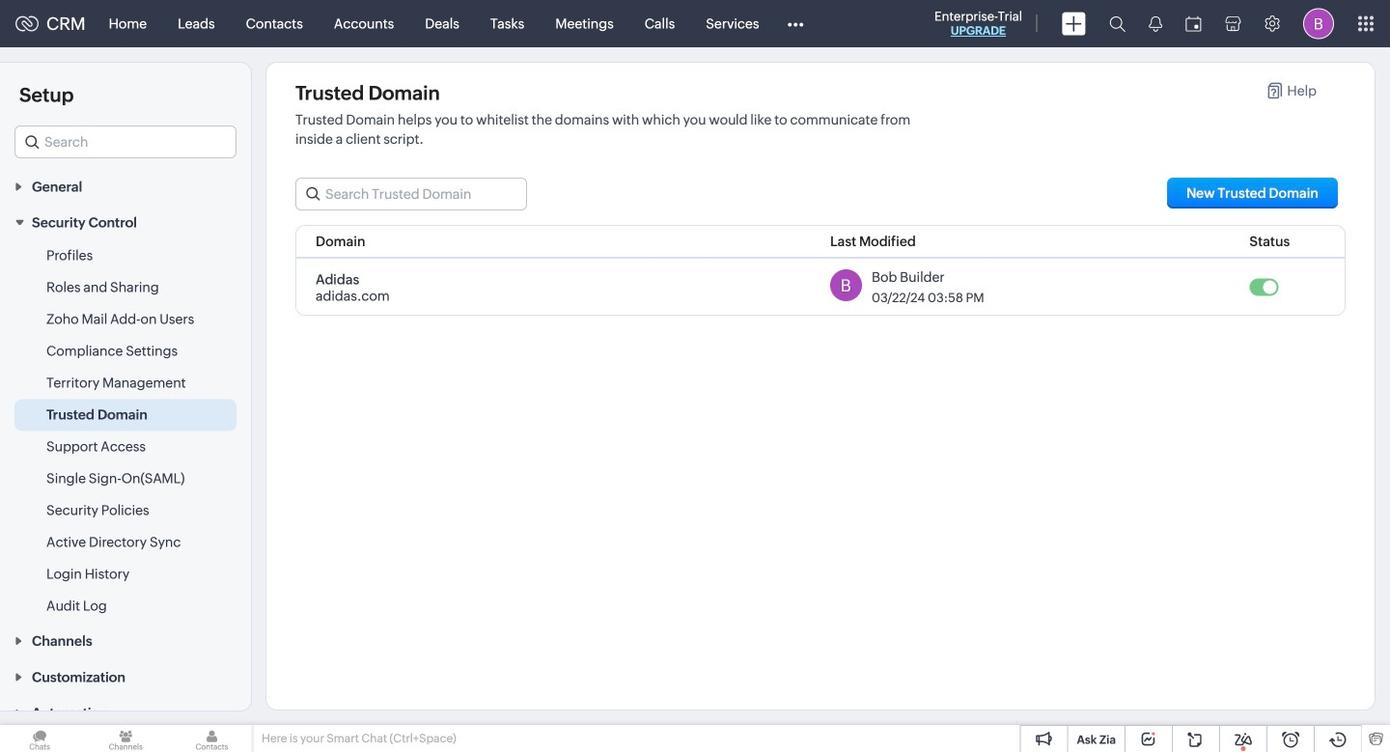 Task type: locate. For each thing, give the bounding box(es) containing it.
channels image
[[86, 725, 165, 752]]

create menu image
[[1062, 12, 1086, 35]]

region
[[0, 240, 251, 622]]

search element
[[1098, 0, 1137, 47]]

calendar image
[[1186, 16, 1202, 31]]

 image
[[830, 269, 862, 301]]

None field
[[14, 126, 237, 158]]

create menu element
[[1050, 0, 1098, 47]]

Other Modules field
[[775, 8, 816, 39]]

search image
[[1109, 15, 1126, 32]]

contacts image
[[172, 725, 252, 752]]



Task type: describe. For each thing, give the bounding box(es) containing it.
profile image
[[1303, 8, 1334, 39]]

logo image
[[15, 16, 39, 31]]

Search Trusted Domain text field
[[296, 179, 526, 210]]

signals image
[[1149, 15, 1162, 32]]

Search text field
[[15, 126, 236, 157]]

signals element
[[1137, 0, 1174, 47]]

profile element
[[1292, 0, 1346, 47]]

chats image
[[0, 725, 79, 752]]



